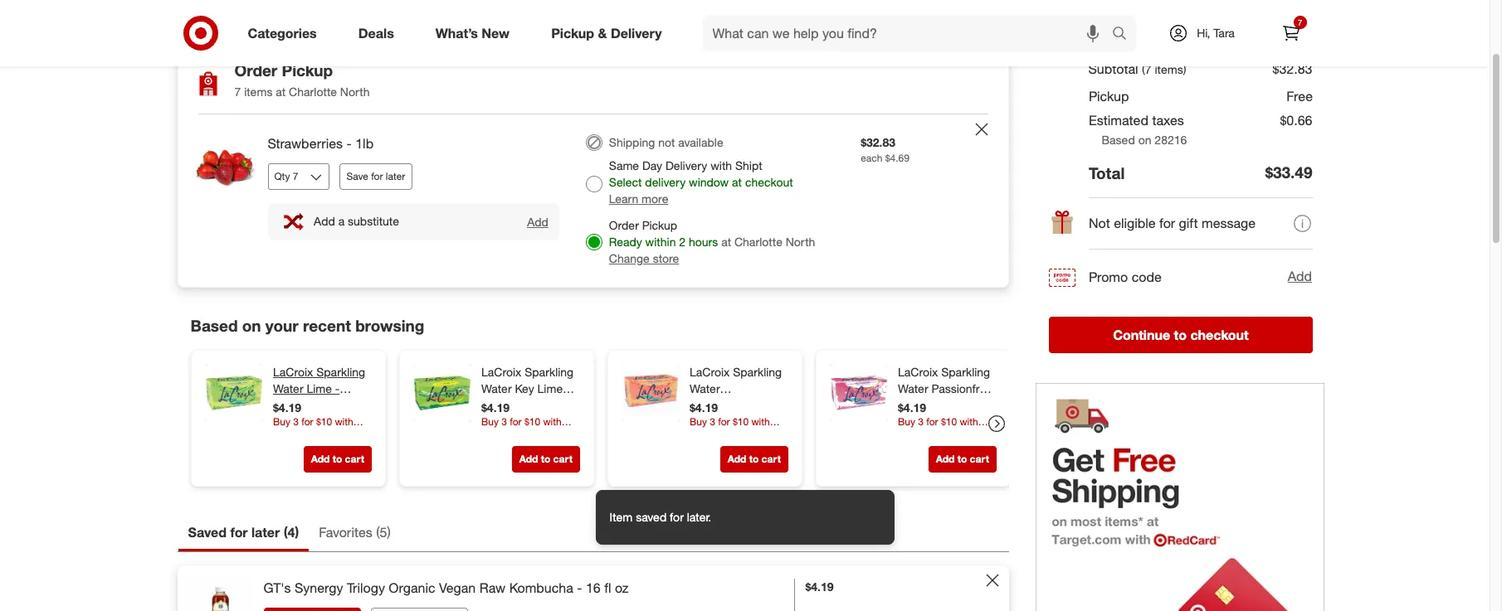 Task type: vqa. For each thing, say whether or not it's contained in the screenshot.


Task type: describe. For each thing, give the bounding box(es) containing it.
cans inside lacroix sparkling water lime - 8pk/12 fl oz cans
[[336, 398, 363, 413]]

lacroix for lacroix sparkling water key lime - 8pk/12 fl oz cans
[[481, 365, 521, 379]]

$4.19 inside gt's synergy trilogy organic vegan raw kombucha - 16 fl oz list item
[[805, 580, 834, 594]]

categories
[[248, 25, 317, 41]]

recent
[[303, 316, 351, 335]]

1lb
[[355, 135, 374, 152]]

8pk/12 inside lacroix sparkling water key lime - 8pk/12 fl oz cans
[[481, 398, 517, 413]]

7 link
[[1273, 15, 1309, 51]]

- inside cart item ready to fulfill group
[[347, 135, 352, 152]]

cart for lacroix sparkling water lime - 8pk/12 fl oz cans
[[344, 453, 364, 466]]

shipping not available
[[609, 135, 723, 149]]

pickup & delivery link
[[537, 15, 683, 51]]

based for based on your recent browsing
[[190, 316, 238, 335]]

not
[[1088, 215, 1110, 232]]

&
[[598, 25, 607, 41]]

- inside lacroix sparkling water lime - 8pk/12 fl oz cans
[[335, 382, 339, 396]]

favorites ( 5 )
[[319, 525, 391, 541]]

later for saved for later ( 4 )
[[251, 525, 280, 541]]

raw
[[479, 580, 506, 597]]

lime inside lacroix sparkling water lime - 8pk/12 fl oz cans
[[306, 382, 331, 396]]

taxes
[[1152, 112, 1184, 128]]

- inside lacroix sparkling water pamplemousse (grapefruit) - 8pk/12 fl oz cans
[[751, 415, 756, 429]]

lacroix sparkling water passionfruit - 8pk/12 fl oz cans
[[898, 365, 992, 429]]

trilogy
[[347, 580, 385, 597]]

change store button
[[609, 251, 679, 267]]

categories link
[[234, 15, 338, 51]]

1 ( from the left
[[284, 525, 288, 541]]

2 ( from the left
[[376, 525, 380, 541]]

shipt
[[735, 159, 762, 173]]

$4.19 for key
[[481, 401, 509, 415]]

$4.19 for passionfruit
[[898, 401, 926, 415]]

oz inside lacroix sparkling water lime - 8pk/12 fl oz cans
[[321, 398, 333, 413]]

charlotte inside order pickup ready within 2 hours at charlotte north change store
[[734, 235, 782, 249]]

$33.49 for $33.49 total 7 items
[[1088, 11, 1128, 28]]

change
[[609, 251, 650, 266]]

not
[[658, 135, 675, 149]]

gt&#39;s synergy trilogy organic vegan raw kombucha - 16 fl oz image
[[187, 576, 254, 612]]

north inside order pickup ready within 2 hours at charlotte north change store
[[786, 235, 815, 249]]

8pk/12 inside lacroix sparkling water lime - 8pk/12 fl oz cans
[[273, 398, 309, 413]]

free
[[1286, 88, 1312, 104]]

store
[[653, 251, 679, 266]]

strawberries - 1lb link
[[268, 135, 559, 154]]

organic
[[389, 580, 435, 597]]

charlotte inside order pickup 7 items at charlotte north
[[289, 85, 337, 99]]

order pickup 7 items at charlotte north
[[234, 61, 370, 99]]

hours
[[689, 235, 718, 249]]

1 ) from the left
[[295, 525, 299, 541]]

favorites
[[319, 525, 372, 541]]

gt's synergy trilogy organic vegan raw kombucha - 16 fl oz link
[[263, 579, 629, 598]]

same day delivery with shipt select delivery window at checkout learn more
[[609, 159, 793, 206]]

add to cart button for lacroix sparkling water passionfruit - 8pk/12 fl oz cans
[[928, 447, 996, 473]]

what's new link
[[421, 15, 530, 51]]

available
[[678, 135, 723, 149]]

ready
[[609, 235, 642, 249]]

items)
[[1155, 63, 1186, 77]]

lacroix sparkling water lime - 8pk/12 fl oz cans
[[273, 365, 365, 413]]

checkout inside button
[[1190, 327, 1248, 343]]

your
[[265, 316, 299, 335]]

search
[[1104, 26, 1144, 43]]

$33.49 for $33.49
[[1265, 163, 1312, 182]]

oz inside 'link'
[[615, 580, 629, 597]]

water for passionfruit
[[898, 382, 928, 396]]

gt's synergy trilogy organic vegan raw kombucha - 16 fl oz list item
[[177, 566, 1009, 612]]

deals
[[358, 25, 394, 41]]

same
[[609, 159, 639, 173]]

cart for lacroix sparkling water pamplemousse (grapefruit) - 8pk/12 fl oz cans
[[761, 453, 780, 466]]

estimated
[[1088, 112, 1148, 128]]

what's
[[435, 25, 478, 41]]

save
[[346, 170, 368, 183]]

for right saved
[[230, 525, 248, 541]]

add a substitute
[[314, 214, 399, 228]]

key
[[514, 382, 534, 396]]

substitute
[[348, 214, 399, 228]]

gt's
[[263, 580, 291, 597]]

total
[[1088, 163, 1124, 182]]

add to cart button for lacroix sparkling water key lime - 8pk/12 fl oz cans
[[511, 447, 580, 473]]

cart for lacroix sparkling water passionfruit - 8pk/12 fl oz cans
[[969, 453, 989, 466]]

later.
[[687, 510, 711, 524]]

item
[[610, 510, 633, 524]]

28216
[[1155, 133, 1187, 147]]

code
[[1131, 269, 1161, 285]]

gift
[[1178, 215, 1198, 232]]

add to cart for lacroix sparkling water pamplemousse (grapefruit) - 8pk/12 fl oz cans
[[727, 453, 780, 466]]

$32.83 for $32.83
[[1273, 61, 1312, 78]]

to for lacroix sparkling water pamplemousse (grapefruit) - 8pk/12 fl oz cans
[[749, 453, 758, 466]]

to for lacroix sparkling water lime - 8pk/12 fl oz cans
[[332, 453, 342, 466]]

what's new
[[435, 25, 510, 41]]

$32.83 for $32.83 each $4.69
[[861, 135, 895, 149]]

saved
[[188, 525, 227, 541]]

7 for $33.49 total
[[1088, 29, 1095, 43]]

8pk/12 inside lacroix sparkling water pamplemousse (grapefruit) - 8pk/12 fl oz cans
[[689, 432, 725, 446]]

tara
[[1214, 26, 1235, 40]]

- inside lacroix sparkling water passionfruit - 8pk/12 fl oz cans
[[898, 398, 902, 413]]

$32.83 for $32.83 subtotal
[[187, 3, 234, 22]]

5
[[380, 525, 387, 541]]

browsing
[[355, 316, 424, 335]]

checkout inside 'same day delivery with shipt select delivery window at checkout learn more'
[[745, 175, 793, 189]]

order for order pickup ready within 2 hours at charlotte north change store
[[609, 218, 639, 232]]

to for lacroix sparkling water key lime - 8pk/12 fl oz cans
[[540, 453, 550, 466]]

select
[[609, 175, 642, 189]]

cans inside lacroix sparkling water pamplemousse (grapefruit) - 8pk/12 fl oz cans
[[753, 432, 780, 446]]

kombucha
[[509, 580, 573, 597]]

north inside order pickup 7 items at charlotte north
[[340, 85, 370, 99]]

saved for later ( 4 )
[[188, 525, 299, 541]]

subtotal
[[239, 3, 300, 22]]

search button
[[1104, 15, 1144, 55]]

What can we help you find? suggestions appear below search field
[[703, 15, 1116, 51]]

lacroix for lacroix sparkling water pamplemousse (grapefruit) - 8pk/12 fl oz cans
[[689, 365, 729, 379]]

to for lacroix sparkling water passionfruit - 8pk/12 fl oz cans
[[957, 453, 967, 466]]

fl inside lacroix sparkling water passionfruit - 8pk/12 fl oz cans
[[945, 398, 951, 413]]

fl inside lacroix sparkling water lime - 8pk/12 fl oz cans
[[312, 398, 318, 413]]

cart item ready to fulfill group
[[178, 115, 1008, 287]]

$32.83 subtotal
[[187, 3, 300, 22]]

add button inside cart item ready to fulfill group
[[526, 214, 549, 230]]

2
[[679, 235, 686, 249]]

$33.49 total 7 items
[[1088, 11, 1160, 43]]

oz inside lacroix sparkling water pamplemousse (grapefruit) - 8pk/12 fl oz cans
[[738, 432, 750, 446]]

items for order
[[244, 85, 273, 99]]

0 vertical spatial 7
[[1298, 17, 1302, 27]]

Store pickup radio
[[586, 234, 602, 251]]

new
[[482, 25, 510, 41]]

lacroix for lacroix sparkling water lime - 8pk/12 fl oz cans
[[273, 365, 313, 379]]

7 for order pickup
[[234, 85, 241, 99]]



Task type: locate. For each thing, give the bounding box(es) containing it.
fl down "based on your recent browsing"
[[312, 398, 318, 413]]

sparkling for key
[[524, 365, 573, 379]]

lime down recent on the left bottom
[[306, 382, 331, 396]]

0 horizontal spatial $33.49
[[1088, 11, 1128, 28]]

items
[[1098, 29, 1126, 43], [244, 85, 273, 99]]

4 lacroix from the left
[[898, 365, 938, 379]]

lacroix sparkling water passionfruit - 8pk/12 fl oz cans image
[[829, 364, 888, 423], [829, 364, 888, 423]]

water for pamplemousse
[[689, 382, 720, 396]]

- inside lacroix sparkling water key lime - 8pk/12 fl oz cans
[[566, 382, 570, 396]]

items up subtotal
[[1098, 29, 1126, 43]]

gt's synergy trilogy organic vegan raw kombucha - 16 fl oz
[[263, 580, 629, 597]]

within
[[645, 235, 676, 249]]

1 horizontal spatial checkout
[[1190, 327, 1248, 343]]

on for your
[[242, 316, 261, 335]]

4
[[288, 525, 295, 541]]

8pk/12 down passionfruit
[[905, 398, 941, 413]]

oz right 16
[[615, 580, 629, 597]]

add to cart button down lacroix sparkling water lime - 8pk/12 fl oz cans
[[303, 447, 371, 473]]

water left key
[[481, 382, 511, 396]]

$32.83 up "free"
[[1273, 61, 1312, 78]]

0 vertical spatial order
[[234, 61, 277, 80]]

shipping
[[609, 135, 655, 149]]

1 horizontal spatial (
[[376, 525, 380, 541]]

lacroix sparkling water lime - 8pk/12 fl oz cans image
[[205, 364, 263, 423], [205, 364, 263, 423]]

cans inside lacroix sparkling water passionfruit - 8pk/12 fl oz cans
[[898, 415, 924, 429]]

sparkling inside lacroix sparkling water lime - 8pk/12 fl oz cans
[[316, 365, 365, 379]]

1 horizontal spatial at
[[721, 235, 731, 249]]

based down estimated at the right top
[[1102, 133, 1135, 147]]

oz down (grapefruit)
[[738, 432, 750, 446]]

0 vertical spatial $33.49
[[1088, 11, 1128, 28]]

lacroix sparkling water key lime - 8pk/12 fl oz cans link
[[481, 364, 576, 413]]

lacroix up passionfruit
[[898, 365, 938, 379]]

oz inside lacroix sparkling water key lime - 8pk/12 fl oz cans
[[529, 398, 542, 413]]

lacroix for lacroix sparkling water passionfruit - 8pk/12 fl oz cans
[[898, 365, 938, 379]]

water inside lacroix sparkling water passionfruit - 8pk/12 fl oz cans
[[898, 382, 928, 396]]

delivery right &
[[611, 25, 662, 41]]

$32.83 up each
[[861, 135, 895, 149]]

$33.49 down "$0.66"
[[1265, 163, 1312, 182]]

1 vertical spatial later
[[251, 525, 280, 541]]

learn more button
[[609, 191, 668, 208]]

3 add to cart from the left
[[727, 453, 780, 466]]

cart up favorites ( 5 )
[[344, 453, 364, 466]]

checkout down shipt
[[745, 175, 793, 189]]

add to cart button
[[303, 447, 371, 473], [511, 447, 580, 473], [720, 447, 788, 473], [928, 447, 996, 473]]

order pickup ready within 2 hours at charlotte north change store
[[609, 218, 815, 266]]

cart down lacroix sparkling water key lime - 8pk/12 fl oz cans link
[[553, 453, 572, 466]]

charlotte up strawberries
[[289, 85, 337, 99]]

lacroix inside lacroix sparkling water key lime - 8pk/12 fl oz cans
[[481, 365, 521, 379]]

lacroix up pamplemousse
[[689, 365, 729, 379]]

1 horizontal spatial based
[[1102, 133, 1135, 147]]

based on 28216
[[1102, 133, 1187, 147]]

save for later
[[346, 170, 405, 183]]

0 horizontal spatial delivery
[[611, 25, 662, 41]]

to down lacroix sparkling water pamplemousse (grapefruit) - 8pk/12 fl oz cans link
[[749, 453, 758, 466]]

2 vertical spatial 7
[[234, 85, 241, 99]]

0 horizontal spatial at
[[276, 85, 286, 99]]

0 horizontal spatial 7
[[234, 85, 241, 99]]

to down lacroix sparkling water key lime - 8pk/12 fl oz cans
[[540, 453, 550, 466]]

8pk/12 inside lacroix sparkling water passionfruit - 8pk/12 fl oz cans
[[905, 398, 941, 413]]

0 vertical spatial on
[[1138, 133, 1151, 147]]

3 add to cart button from the left
[[720, 447, 788, 473]]

at inside order pickup 7 items at charlotte north
[[276, 85, 286, 99]]

sparkling up key
[[524, 365, 573, 379]]

$32.83 left subtotal
[[187, 3, 234, 22]]

4 add to cart button from the left
[[928, 447, 996, 473]]

( up gt's
[[284, 525, 288, 541]]

0 horizontal spatial (
[[284, 525, 288, 541]]

add to cart button for lacroix sparkling water pamplemousse (grapefruit) - 8pk/12 fl oz cans
[[720, 447, 788, 473]]

to down lacroix sparkling water lime - 8pk/12 fl oz cans
[[332, 453, 342, 466]]

0 horizontal spatial add button
[[526, 214, 549, 230]]

1 horizontal spatial later
[[386, 170, 405, 183]]

order for order pickup 7 items at charlotte north
[[234, 61, 277, 80]]

sparkling down recent on the left bottom
[[316, 365, 365, 379]]

2 add to cart from the left
[[519, 453, 572, 466]]

at right hours
[[721, 235, 731, 249]]

pickup down categories link
[[282, 61, 333, 80]]

1 add to cart button from the left
[[303, 447, 371, 473]]

hi,
[[1197, 26, 1210, 40]]

add to cart for lacroix sparkling water lime - 8pk/12 fl oz cans
[[310, 453, 364, 466]]

for inside button
[[371, 170, 383, 183]]

$32.83 inside $32.83 each $4.69
[[861, 135, 895, 149]]

1 horizontal spatial lime
[[537, 382, 562, 396]]

lacroix inside lacroix sparkling water pamplemousse (grapefruit) - 8pk/12 fl oz cans
[[689, 365, 729, 379]]

on left the your
[[242, 316, 261, 335]]

1 horizontal spatial $33.49
[[1265, 163, 1312, 182]]

1 vertical spatial 7
[[1088, 29, 1095, 43]]

3 sparkling from the left
[[733, 365, 781, 379]]

2 horizontal spatial $32.83
[[1273, 61, 1312, 78]]

1 horizontal spatial $32.83
[[861, 135, 895, 149]]

day
[[642, 159, 662, 173]]

2 vertical spatial $32.83
[[861, 135, 895, 149]]

subtotal (7 items)
[[1088, 61, 1186, 78]]

2 horizontal spatial 7
[[1298, 17, 1302, 27]]

1 horizontal spatial delivery
[[665, 159, 707, 173]]

order inside order pickup ready within 2 hours at charlotte north change store
[[609, 218, 639, 232]]

fl inside lacroix sparkling water key lime - 8pk/12 fl oz cans
[[520, 398, 526, 413]]

3 lacroix from the left
[[689, 365, 729, 379]]

7 up "free"
[[1298, 17, 1302, 27]]

water for lime
[[273, 382, 303, 396]]

1 lime from the left
[[306, 382, 331, 396]]

lacroix inside lacroix sparkling water lime - 8pk/12 fl oz cans
[[273, 365, 313, 379]]

3 cart from the left
[[761, 453, 780, 466]]

2 ) from the left
[[387, 525, 391, 541]]

) left "favorites"
[[295, 525, 299, 541]]

2 add to cart button from the left
[[511, 447, 580, 473]]

estimated taxes
[[1088, 112, 1184, 128]]

cans
[[336, 398, 363, 413], [545, 398, 572, 413], [898, 415, 924, 429], [753, 432, 780, 446]]

0 vertical spatial north
[[340, 85, 370, 99]]

4 cart from the left
[[969, 453, 989, 466]]

add to cart button for lacroix sparkling water lime - 8pk/12 fl oz cans
[[303, 447, 371, 473]]

items inside $33.49 total 7 items
[[1098, 29, 1126, 43]]

pamplemousse
[[689, 398, 770, 413]]

1 horizontal spatial )
[[387, 525, 391, 541]]

4 add to cart from the left
[[935, 453, 989, 466]]

promo code
[[1088, 269, 1161, 285]]

pickup & delivery
[[551, 25, 662, 41]]

based on your recent browsing
[[190, 316, 424, 335]]

later for save for later
[[386, 170, 405, 183]]

passionfruit
[[931, 382, 992, 396]]

1 horizontal spatial charlotte
[[734, 235, 782, 249]]

$0.66
[[1280, 112, 1312, 128]]

at inside order pickup ready within 2 hours at charlotte north change store
[[721, 235, 731, 249]]

$4.19 for lime
[[273, 401, 301, 415]]

None radio
[[586, 135, 602, 151], [586, 176, 602, 193], [586, 135, 602, 151], [586, 176, 602, 193]]

add to cart down lacroix sparkling water lime - 8pk/12 fl oz cans
[[310, 453, 364, 466]]

1 vertical spatial items
[[244, 85, 273, 99]]

0 vertical spatial later
[[386, 170, 405, 183]]

0 horizontal spatial on
[[242, 316, 261, 335]]

1 horizontal spatial 7
[[1088, 29, 1095, 43]]

7 inside $33.49 total 7 items
[[1088, 29, 1095, 43]]

get free shipping on hundreds of thousands of items* with target redcard. apply now for a credit or debit redcard. *some restrictions apply. image
[[1035, 383, 1324, 612]]

(7
[[1142, 63, 1152, 77]]

lacroix sparkling water passionfruit - 8pk/12 fl oz cans link
[[898, 364, 993, 429]]

later left 4
[[251, 525, 280, 541]]

order inside order pickup 7 items at charlotte north
[[234, 61, 277, 80]]

1 add to cart from the left
[[310, 453, 364, 466]]

lacroix inside lacroix sparkling water passionfruit - 8pk/12 fl oz cans
[[898, 365, 938, 379]]

with
[[711, 159, 732, 173]]

based for based on 28216
[[1102, 133, 1135, 147]]

at down shipt
[[732, 175, 742, 189]]

sparkling up passionfruit
[[941, 365, 990, 379]]

1 cart from the left
[[344, 453, 364, 466]]

order
[[234, 61, 277, 80], [609, 218, 639, 232]]

0 horizontal spatial north
[[340, 85, 370, 99]]

lacroix sparkling water pamplemousse (grapefruit) - 8pk/12 fl oz cans
[[689, 365, 781, 446]]

add to cart button down (grapefruit)
[[720, 447, 788, 473]]

add to cart for lacroix sparkling water passionfruit - 8pk/12 fl oz cans
[[935, 453, 989, 466]]

not eligible for gift message
[[1088, 215, 1255, 232]]

to down lacroix sparkling water passionfruit - 8pk/12 fl oz cans
[[957, 453, 967, 466]]

sparkling inside lacroix sparkling water pamplemousse (grapefruit) - 8pk/12 fl oz cans
[[733, 365, 781, 379]]

on down estimated taxes
[[1138, 133, 1151, 147]]

add to cart down lacroix sparkling water passionfruit - 8pk/12 fl oz cans
[[935, 453, 989, 466]]

for right save
[[371, 170, 383, 183]]

2 lime from the left
[[537, 382, 562, 396]]

items inside order pickup 7 items at charlotte north
[[244, 85, 273, 99]]

) right "favorites"
[[387, 525, 391, 541]]

1 vertical spatial based
[[190, 316, 238, 335]]

1 horizontal spatial order
[[609, 218, 639, 232]]

1 vertical spatial delivery
[[665, 159, 707, 173]]

continue to checkout button
[[1049, 317, 1312, 353]]

1 water from the left
[[273, 382, 303, 396]]

fl inside 'link'
[[604, 580, 611, 597]]

lacroix sparkling water key lime - 8pk/12 fl oz cans
[[481, 365, 573, 413]]

- inside 'link'
[[577, 580, 582, 597]]

fl right 16
[[604, 580, 611, 597]]

1 vertical spatial charlotte
[[734, 235, 782, 249]]

7 down categories link
[[234, 85, 241, 99]]

0 vertical spatial delivery
[[611, 25, 662, 41]]

$4.69
[[885, 152, 909, 164]]

cart for lacroix sparkling water key lime - 8pk/12 fl oz cans
[[553, 453, 572, 466]]

pickup up estimated at the right top
[[1088, 88, 1129, 104]]

1 sparkling from the left
[[316, 365, 365, 379]]

at up strawberries
[[276, 85, 286, 99]]

fl down key
[[520, 398, 526, 413]]

lime inside lacroix sparkling water key lime - 8pk/12 fl oz cans
[[537, 382, 562, 396]]

1 vertical spatial order
[[609, 218, 639, 232]]

cart down lacroix sparkling water passionfruit - 8pk/12 fl oz cans
[[969, 453, 989, 466]]

learn
[[609, 192, 638, 206]]

2 horizontal spatial at
[[732, 175, 742, 189]]

add to cart down (grapefruit)
[[727, 453, 780, 466]]

cans inside lacroix sparkling water key lime - 8pk/12 fl oz cans
[[545, 398, 572, 413]]

promo
[[1088, 269, 1128, 285]]

2 vertical spatial at
[[721, 235, 731, 249]]

water for key
[[481, 382, 511, 396]]

1 horizontal spatial on
[[1138, 133, 1151, 147]]

strawberries
[[268, 135, 343, 152]]

north
[[340, 85, 370, 99], [786, 235, 815, 249]]

8pk/12 down key
[[481, 398, 517, 413]]

delivery
[[611, 25, 662, 41], [665, 159, 707, 173]]

7 inside order pickup 7 items at charlotte north
[[234, 85, 241, 99]]

fl down passionfruit
[[945, 398, 951, 413]]

water down the your
[[273, 382, 303, 396]]

0 horizontal spatial lime
[[306, 382, 331, 396]]

delivery
[[645, 175, 686, 189]]

0 vertical spatial checkout
[[745, 175, 793, 189]]

lime
[[306, 382, 331, 396], [537, 382, 562, 396]]

oz down recent on the left bottom
[[321, 398, 333, 413]]

sparkling
[[316, 365, 365, 379], [524, 365, 573, 379], [733, 365, 781, 379], [941, 365, 990, 379]]

0 horizontal spatial )
[[295, 525, 299, 541]]

0 horizontal spatial later
[[251, 525, 280, 541]]

2 lacroix from the left
[[481, 365, 521, 379]]

add to cart button down lacroix sparkling water passionfruit - 8pk/12 fl oz cans
[[928, 447, 996, 473]]

checkout
[[745, 175, 793, 189], [1190, 327, 1248, 343]]

8pk/12 down the your
[[273, 398, 309, 413]]

order up ready
[[609, 218, 639, 232]]

delivery for &
[[611, 25, 662, 41]]

sparkling for pamplemousse
[[733, 365, 781, 379]]

3 water from the left
[[689, 382, 720, 396]]

order down the 'categories'
[[234, 61, 277, 80]]

0 vertical spatial charlotte
[[289, 85, 337, 99]]

oz down passionfruit
[[954, 398, 966, 413]]

fl
[[312, 398, 318, 413], [520, 398, 526, 413], [945, 398, 951, 413], [729, 432, 735, 446], [604, 580, 611, 597]]

at inside 'same day delivery with shipt select delivery window at checkout learn more'
[[732, 175, 742, 189]]

lacroix sparkling water key lime - 8pk/12 fl oz cans image
[[413, 364, 471, 423], [413, 364, 471, 423]]

4 sparkling from the left
[[941, 365, 990, 379]]

items down the 'categories'
[[244, 85, 273, 99]]

continue
[[1113, 327, 1170, 343]]

on for 28216
[[1138, 133, 1151, 147]]

pickup left &
[[551, 25, 594, 41]]

water inside lacroix sparkling water lime - 8pk/12 fl oz cans
[[273, 382, 303, 396]]

$33.49 left total
[[1088, 11, 1128, 28]]

0 horizontal spatial items
[[244, 85, 273, 99]]

message
[[1201, 215, 1255, 232]]

1 vertical spatial $33.49
[[1265, 163, 1312, 182]]

water up pamplemousse
[[689, 382, 720, 396]]

at
[[276, 85, 286, 99], [732, 175, 742, 189], [721, 235, 731, 249]]

0 vertical spatial based
[[1102, 133, 1135, 147]]

lacroix
[[273, 365, 313, 379], [481, 365, 521, 379], [689, 365, 729, 379], [898, 365, 938, 379]]

1 horizontal spatial items
[[1098, 29, 1126, 43]]

0 horizontal spatial $32.83
[[187, 3, 234, 22]]

sparkling for passionfruit
[[941, 365, 990, 379]]

0 vertical spatial $32.83
[[187, 3, 234, 22]]

7 left search "button"
[[1088, 29, 1095, 43]]

8pk/12 down (grapefruit)
[[689, 432, 725, 446]]

8pk/12
[[273, 398, 309, 413], [481, 398, 517, 413], [905, 398, 941, 413], [689, 432, 725, 446]]

(grapefruit)
[[689, 415, 748, 429]]

$32.83 each $4.69
[[861, 135, 909, 164]]

eligible
[[1113, 215, 1155, 232]]

items for $33.49
[[1098, 29, 1126, 43]]

1 vertical spatial add button
[[1286, 267, 1312, 287]]

pickup up within
[[642, 218, 677, 232]]

later inside save for later button
[[386, 170, 405, 183]]

fl down (grapefruit)
[[729, 432, 735, 446]]

1 vertical spatial north
[[786, 235, 815, 249]]

later
[[386, 170, 405, 183], [251, 525, 280, 541]]

0 horizontal spatial checkout
[[745, 175, 793, 189]]

pickup inside order pickup 7 items at charlotte north
[[282, 61, 333, 80]]

-
[[347, 135, 352, 152], [335, 382, 339, 396], [566, 382, 570, 396], [898, 398, 902, 413], [751, 415, 756, 429], [577, 580, 582, 597]]

add
[[314, 214, 335, 228], [527, 215, 548, 229], [1287, 268, 1312, 285], [310, 453, 329, 466], [519, 453, 538, 466], [727, 453, 746, 466], [935, 453, 954, 466]]

sparkling inside lacroix sparkling water key lime - 8pk/12 fl oz cans
[[524, 365, 573, 379]]

strawberries - 1lb
[[268, 135, 374, 152]]

strawberries - 1lb image
[[191, 135, 258, 201]]

a
[[338, 214, 345, 228]]

later down strawberries - 1lb link
[[386, 170, 405, 183]]

to inside button
[[1173, 327, 1186, 343]]

saved
[[636, 510, 667, 524]]

delivery for day
[[665, 159, 707, 173]]

to right continue
[[1173, 327, 1186, 343]]

1 vertical spatial on
[[242, 316, 261, 335]]

save for later button
[[339, 163, 413, 190]]

delivery inside 'same day delivery with shipt select delivery window at checkout learn more'
[[665, 159, 707, 173]]

1 horizontal spatial north
[[786, 235, 815, 249]]

1 vertical spatial at
[[732, 175, 742, 189]]

water
[[273, 382, 303, 396], [481, 382, 511, 396], [689, 382, 720, 396], [898, 382, 928, 396]]

lacroix down the your
[[273, 365, 313, 379]]

item saved for later.
[[610, 510, 711, 524]]

checkout right continue
[[1190, 327, 1248, 343]]

1 horizontal spatial add button
[[1286, 267, 1312, 287]]

cart down lacroix sparkling water pamplemousse (grapefruit) - 8pk/12 fl oz cans link
[[761, 453, 780, 466]]

fl inside lacroix sparkling water pamplemousse (grapefruit) - 8pk/12 fl oz cans
[[729, 432, 735, 446]]

$33.49 inside $33.49 total 7 items
[[1088, 11, 1128, 28]]

oz inside lacroix sparkling water passionfruit - 8pk/12 fl oz cans
[[954, 398, 966, 413]]

$4.19 for pamplemousse
[[689, 401, 718, 415]]

add to cart button down lacroix sparkling water key lime - 8pk/12 fl oz cans
[[511, 447, 580, 473]]

sparkling inside lacroix sparkling water passionfruit - 8pk/12 fl oz cans
[[941, 365, 990, 379]]

water inside lacroix sparkling water pamplemousse (grapefruit) - 8pk/12 fl oz cans
[[689, 382, 720, 396]]

1 lacroix from the left
[[273, 365, 313, 379]]

based left the your
[[190, 316, 238, 335]]

charlotte right hours
[[734, 235, 782, 249]]

add to cart down lacroix sparkling water key lime - 8pk/12 fl oz cans
[[519, 453, 572, 466]]

on
[[1138, 133, 1151, 147], [242, 316, 261, 335]]

2 cart from the left
[[553, 453, 572, 466]]

total
[[1132, 11, 1160, 28]]

each
[[861, 152, 882, 164]]

pickup
[[551, 25, 594, 41], [282, 61, 333, 80], [1088, 88, 1129, 104], [642, 218, 677, 232]]

lacroix up key
[[481, 365, 521, 379]]

2 water from the left
[[481, 382, 511, 396]]

1 vertical spatial checkout
[[1190, 327, 1248, 343]]

sparkling up pamplemousse
[[733, 365, 781, 379]]

0 horizontal spatial based
[[190, 316, 238, 335]]

0 vertical spatial at
[[276, 85, 286, 99]]

based
[[1102, 133, 1135, 147], [190, 316, 238, 335]]

1 vertical spatial $32.83
[[1273, 61, 1312, 78]]

lime right key
[[537, 382, 562, 396]]

window
[[689, 175, 729, 189]]

vegan
[[439, 580, 476, 597]]

oz down key
[[529, 398, 542, 413]]

synergy
[[295, 580, 343, 597]]

hi, tara
[[1197, 26, 1235, 40]]

( right "favorites"
[[376, 525, 380, 541]]

pickup inside order pickup ready within 2 hours at charlotte north change store
[[642, 218, 677, 232]]

delivery up delivery
[[665, 159, 707, 173]]

water left passionfruit
[[898, 382, 928, 396]]

deals link
[[344, 15, 415, 51]]

add to cart for lacroix sparkling water key lime - 8pk/12 fl oz cans
[[519, 453, 572, 466]]

4 water from the left
[[898, 382, 928, 396]]

0 vertical spatial items
[[1098, 29, 1126, 43]]

0 horizontal spatial charlotte
[[289, 85, 337, 99]]

lacroix sparkling water pamplemousse (grapefruit) - 8pk/12 fl oz cans image
[[621, 364, 679, 423], [621, 364, 679, 423]]

0 horizontal spatial order
[[234, 61, 277, 80]]

sparkling for lime
[[316, 365, 365, 379]]

2 sparkling from the left
[[524, 365, 573, 379]]

water inside lacroix sparkling water key lime - 8pk/12 fl oz cans
[[481, 382, 511, 396]]

for left later.
[[670, 510, 684, 524]]

0 vertical spatial add button
[[526, 214, 549, 230]]

for left gift
[[1159, 215, 1175, 232]]



